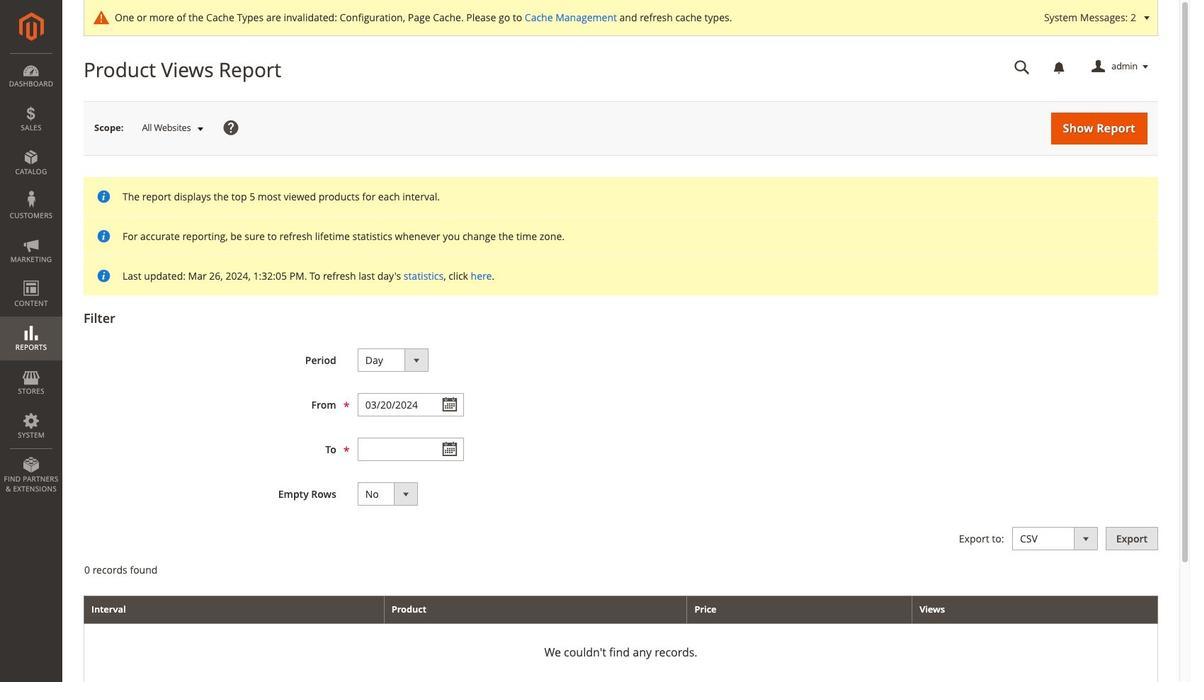 Task type: locate. For each thing, give the bounding box(es) containing it.
None text field
[[1005, 55, 1040, 79]]

None text field
[[358, 393, 464, 417], [358, 438, 464, 461], [358, 393, 464, 417], [358, 438, 464, 461]]

menu bar
[[0, 53, 62, 501]]



Task type: describe. For each thing, give the bounding box(es) containing it.
magento admin panel image
[[19, 12, 44, 41]]



Task type: vqa. For each thing, say whether or not it's contained in the screenshot.
menu bar at the left of page
yes



